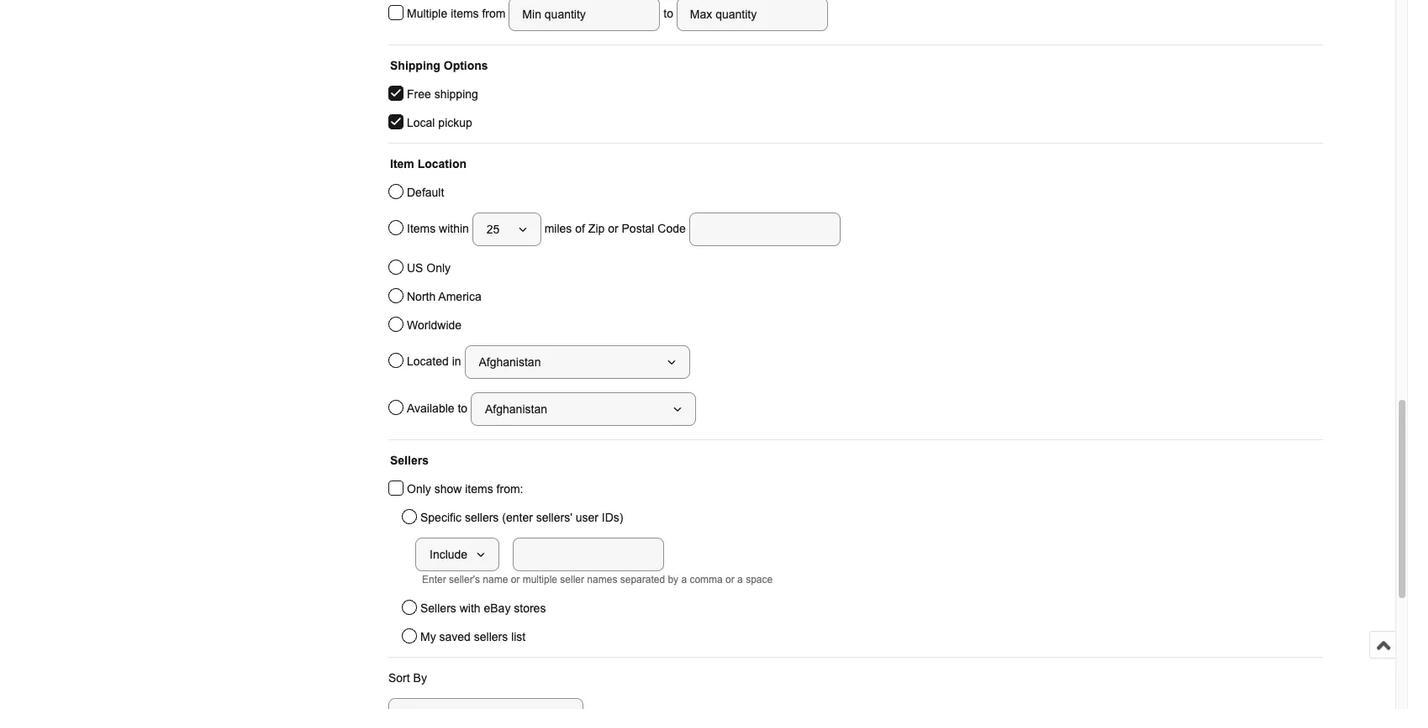 Task type: describe. For each thing, give the bounding box(es) containing it.
us only
[[407, 262, 451, 275]]

north
[[407, 290, 436, 304]]

Zip or Postal Code text field
[[689, 213, 841, 246]]

from:
[[497, 483, 524, 496]]

america
[[439, 290, 482, 304]]

2 horizontal spatial or
[[726, 575, 735, 586]]

located
[[407, 355, 449, 368]]

shipping
[[435, 87, 478, 101]]

enter seller's name or multiple seller names separated by a comma or a space
[[422, 575, 773, 586]]

specific sellers (enter sellers' user ids)
[[421, 511, 624, 525]]

of
[[576, 222, 585, 235]]

sort by
[[389, 672, 427, 686]]

item
[[390, 157, 415, 171]]

postal
[[622, 222, 655, 235]]

1 a from the left
[[682, 575, 687, 586]]

Enter Maximum Quantity text field
[[677, 0, 828, 31]]

my saved sellers list
[[421, 631, 526, 644]]

north america
[[407, 290, 482, 304]]

sellers for sellers
[[390, 454, 429, 468]]

1 vertical spatial sellers
[[474, 631, 508, 644]]

enter
[[422, 575, 446, 586]]

shipping options
[[390, 59, 488, 72]]

0 vertical spatial only
[[427, 262, 451, 275]]

us
[[407, 262, 423, 275]]

Seller ID text field
[[513, 538, 665, 572]]

ids)
[[602, 511, 624, 525]]

items
[[407, 222, 436, 235]]

multiple
[[407, 6, 448, 20]]

my
[[421, 631, 436, 644]]

show
[[435, 483, 462, 496]]

or for zip
[[608, 222, 619, 235]]

in
[[452, 355, 461, 368]]

1 vertical spatial only
[[407, 483, 431, 496]]

saved
[[440, 631, 471, 644]]

space
[[746, 575, 773, 586]]

within
[[439, 222, 469, 235]]

local
[[407, 116, 435, 130]]

seller's
[[449, 575, 480, 586]]

default
[[407, 186, 444, 199]]



Task type: vqa. For each thing, say whether or not it's contained in the screenshot.
eBay Refurbished text field in the right of the page
no



Task type: locate. For each thing, give the bounding box(es) containing it.
zip
[[589, 222, 605, 235]]

sellers'
[[536, 511, 573, 525]]

local pickup
[[407, 116, 473, 130]]

items within
[[407, 222, 473, 235]]

or for name
[[511, 575, 520, 586]]

names
[[587, 575, 618, 586]]

multiple
[[523, 575, 558, 586]]

1 vertical spatial to
[[458, 402, 468, 415]]

a
[[682, 575, 687, 586], [738, 575, 743, 586]]

sellers
[[465, 511, 499, 525], [474, 631, 508, 644]]

pickup
[[439, 116, 473, 130]]

(enter
[[502, 511, 533, 525]]

only right us
[[427, 262, 451, 275]]

separated
[[621, 575, 665, 586]]

code
[[658, 222, 686, 235]]

worldwide
[[407, 319, 462, 332]]

sellers down the enter
[[421, 602, 457, 616]]

to
[[661, 6, 677, 20], [458, 402, 468, 415]]

or right zip
[[608, 222, 619, 235]]

items left from:
[[465, 483, 494, 496]]

with
[[460, 602, 481, 616]]

1 vertical spatial sellers
[[421, 602, 457, 616]]

available to
[[407, 402, 471, 415]]

only left show
[[407, 483, 431, 496]]

items
[[451, 6, 479, 20], [465, 483, 494, 496]]

available
[[407, 402, 455, 415]]

user
[[576, 511, 599, 525]]

2 a from the left
[[738, 575, 743, 586]]

stores
[[514, 602, 546, 616]]

sellers for sellers with ebay stores
[[421, 602, 457, 616]]

sellers left the list
[[474, 631, 508, 644]]

list
[[512, 631, 526, 644]]

name
[[483, 575, 508, 586]]

seller
[[560, 575, 585, 586]]

free shipping
[[407, 87, 478, 101]]

located in
[[407, 355, 465, 368]]

1 horizontal spatial a
[[738, 575, 743, 586]]

a right by
[[682, 575, 687, 586]]

location
[[418, 157, 467, 171]]

miles
[[545, 222, 572, 235]]

multiple items from
[[407, 6, 509, 20]]

0 vertical spatial sellers
[[390, 454, 429, 468]]

by
[[668, 575, 679, 586]]

1 horizontal spatial or
[[608, 222, 619, 235]]

sellers down available
[[390, 454, 429, 468]]

sort
[[389, 672, 410, 686]]

by
[[413, 672, 427, 686]]

ebay
[[484, 602, 511, 616]]

only show items from:
[[407, 483, 524, 496]]

0 horizontal spatial a
[[682, 575, 687, 586]]

or right comma
[[726, 575, 735, 586]]

comma
[[690, 575, 723, 586]]

sellers
[[390, 454, 429, 468], [421, 602, 457, 616]]

sellers down only show items from:
[[465, 511, 499, 525]]

0 horizontal spatial or
[[511, 575, 520, 586]]

miles of zip or postal code
[[542, 222, 689, 235]]

shipping
[[390, 59, 441, 72]]

a left space
[[738, 575, 743, 586]]

only
[[427, 262, 451, 275], [407, 483, 431, 496]]

0 horizontal spatial to
[[458, 402, 468, 415]]

sellers with ebay stores
[[421, 602, 546, 616]]

0 vertical spatial sellers
[[465, 511, 499, 525]]

free
[[407, 87, 431, 101]]

or right name
[[511, 575, 520, 586]]

or
[[608, 222, 619, 235], [511, 575, 520, 586], [726, 575, 735, 586]]

items left from
[[451, 6, 479, 20]]

from
[[482, 6, 506, 20]]

Enter minimum quantity text field
[[509, 0, 661, 31]]

1 vertical spatial items
[[465, 483, 494, 496]]

specific
[[421, 511, 462, 525]]

0 vertical spatial to
[[661, 6, 677, 20]]

0 vertical spatial items
[[451, 6, 479, 20]]

item location
[[390, 157, 467, 171]]

1 horizontal spatial to
[[661, 6, 677, 20]]

options
[[444, 59, 488, 72]]



